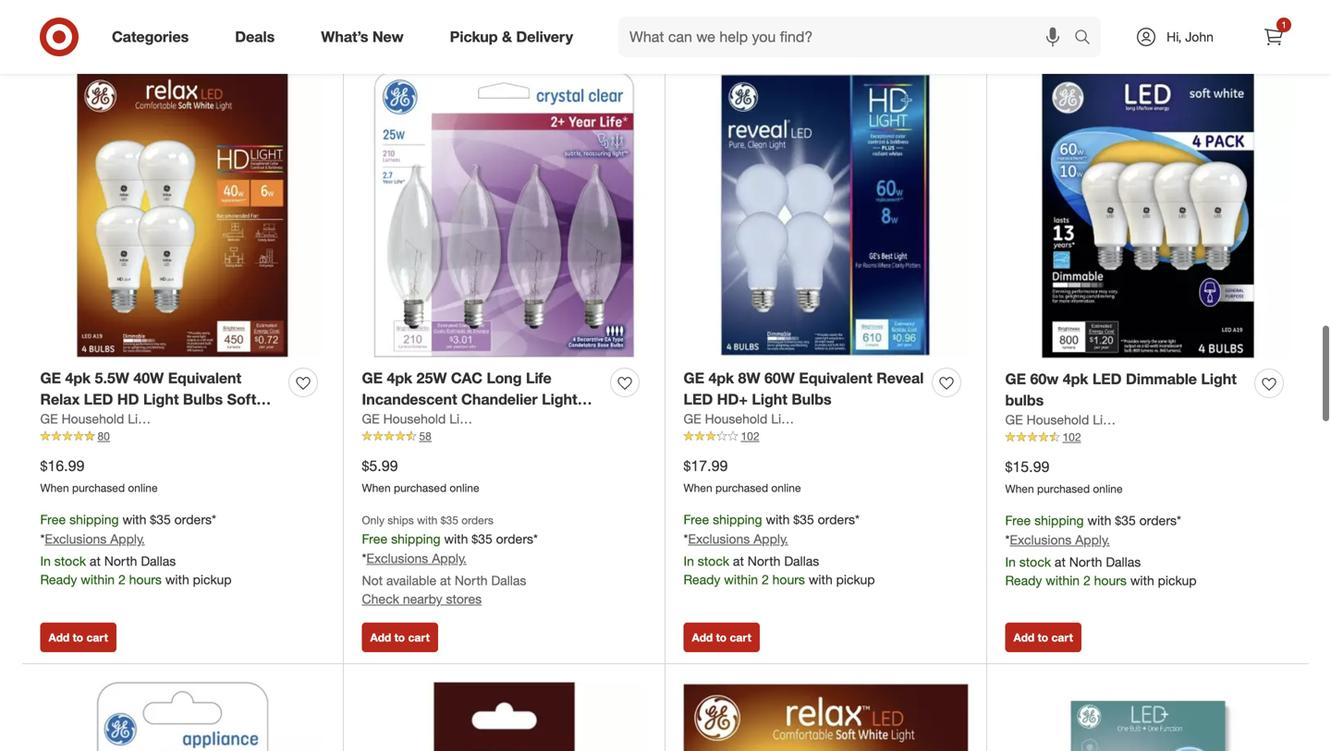Task type: describe. For each thing, give the bounding box(es) containing it.
58 link
[[362, 429, 647, 445]]

ge for hd the 'ge household lighting' link
[[40, 411, 58, 427]]

only ships with $35 orders free shipping with $35 orders* * exclusions apply. not available at north dallas check nearby stores
[[362, 514, 538, 607]]

ge for ge 4pk 25w cac long life incandescent chandelier light bulb white link
[[362, 369, 383, 387]]

online for $17.99
[[771, 481, 801, 495]]

bulbs
[[1005, 391, 1044, 409]]

80
[[98, 430, 110, 443]]

$35 for $17.99
[[793, 512, 814, 528]]

free shipping with $35 orders* * exclusions apply. in stock at  north dallas ready within 2 hours with pickup for $16.99
[[40, 512, 232, 588]]

at for $16.99
[[90, 553, 101, 569]]

exclusions apply. button for $16.99
[[45, 530, 145, 549]]

household down the bulbs
[[1027, 412, 1089, 428]]

4pk inside ge 60w 4pk led dimmable light bulbs
[[1063, 370, 1088, 388]]

purchased for $15.99
[[1037, 482, 1090, 496]]

within for $16.99
[[81, 572, 115, 588]]

$35 down orders
[[472, 531, 493, 547]]

102 for $17.99
[[741, 430, 759, 443]]

ready for $17.99
[[684, 572, 721, 588]]

nearby
[[403, 591, 442, 607]]

pickup & delivery link
[[434, 17, 596, 57]]

ge for ge 60w 4pk led dimmable light bulbs link
[[1005, 370, 1026, 388]]

ge 4pk 8w 60w equivalent reveal led hd+ light bulbs link
[[684, 368, 925, 410]]

white inside the ge 4pk 25w cac long life incandescent chandelier light bulb white
[[398, 412, 438, 430]]

at for $17.99
[[733, 553, 744, 569]]

pickup for hd
[[193, 572, 232, 588]]

available
[[386, 573, 436, 589]]

ge 60w 4pk led dimmable light bulbs link
[[1005, 369, 1248, 411]]

long
[[487, 369, 522, 387]]

hi, john
[[1167, 29, 1214, 45]]

search button
[[1066, 17, 1110, 61]]

when for $15.99
[[1005, 482, 1034, 496]]

shipping for $17.99
[[713, 512, 762, 528]]

ge for the 'ge household lighting' link under 60w
[[1005, 412, 1023, 428]]

free inside only ships with $35 orders free shipping with $35 orders* * exclusions apply. not available at north dallas check nearby stores
[[362, 531, 388, 547]]

dallas for $17.99
[[784, 553, 819, 569]]

purchased for $16.99
[[72, 481, 125, 495]]

free for $17.99
[[684, 512, 709, 528]]

john
[[1185, 29, 1214, 45]]

40w
[[133, 369, 164, 387]]

purchased for $17.99
[[716, 481, 768, 495]]

dallas inside only ships with $35 orders free shipping with $35 orders* * exclusions apply. not available at north dallas check nearby stores
[[491, 573, 526, 589]]

$35 for $15.99
[[1115, 513, 1136, 529]]

hd+
[[717, 390, 748, 408]]

58
[[419, 430, 432, 443]]

25w
[[417, 369, 447, 387]]

ge household lighting for hd+
[[684, 411, 817, 427]]

stock for $17.99
[[698, 553, 729, 569]]

shipping for $16.99
[[69, 512, 119, 528]]

not
[[362, 573, 383, 589]]

free for $16.99
[[40, 512, 66, 528]]

ge for hd+'s the 'ge household lighting' link
[[684, 411, 701, 427]]

north for $15.99
[[1069, 554, 1102, 570]]

delivery
[[516, 28, 573, 46]]

dallas for $16.99
[[141, 553, 176, 569]]

only
[[362, 514, 385, 527]]

lighting for hd+
[[771, 411, 817, 427]]

reveal
[[877, 369, 924, 387]]

life
[[526, 369, 552, 387]]

lighting for hd
[[128, 411, 174, 427]]

$15.99
[[1005, 458, 1050, 476]]

pickup for hd+
[[836, 572, 875, 588]]

orders
[[462, 514, 494, 527]]

hd
[[117, 390, 139, 408]]

led for ge 4pk 8w 60w equivalent reveal led hd+ light bulbs
[[684, 390, 713, 408]]

dimmable
[[1126, 370, 1197, 388]]

exclusions apply. button for $15.99
[[1010, 531, 1110, 550]]

ships
[[388, 514, 414, 527]]

$5.99
[[362, 457, 398, 475]]

household for chandelier
[[383, 411, 446, 427]]

at inside only ships with $35 orders free shipping with $35 orders* * exclusions apply. not available at north dallas check nearby stores
[[440, 573, 451, 589]]

pickup & delivery
[[450, 28, 573, 46]]

ge 4pk 8w 60w equivalent reveal led hd+ light bulbs
[[684, 369, 924, 408]]

led inside ge 60w 4pk led dimmable light bulbs
[[1093, 370, 1122, 388]]

4pk for 8w
[[709, 369, 734, 387]]

$5.99 when purchased online
[[362, 457, 479, 495]]

orders* inside only ships with $35 orders free shipping with $35 orders* * exclusions apply. not available at north dallas check nearby stores
[[496, 531, 538, 547]]

* for $15.99
[[1005, 532, 1010, 548]]

102 link for dimmable
[[1005, 430, 1291, 446]]

chandelier
[[461, 390, 538, 408]]

ge 60w 4pk led dimmable light bulbs
[[1005, 370, 1237, 409]]

in for $16.99
[[40, 553, 51, 569]]

cac
[[451, 369, 483, 387]]

within for $17.99
[[724, 572, 758, 588]]

north inside only ships with $35 orders free shipping with $35 orders* * exclusions apply. not available at north dallas check nearby stores
[[455, 573, 488, 589]]

check
[[362, 591, 399, 607]]

online for $16.99
[[128, 481, 158, 495]]

80 link
[[40, 429, 325, 445]]

deals
[[235, 28, 275, 46]]

exclusions inside only ships with $35 orders free shipping with $35 orders* * exclusions apply. not available at north dallas check nearby stores
[[366, 551, 428, 567]]

free for $15.99
[[1005, 513, 1031, 529]]

light for ge 4pk 8w 60w equivalent reveal led hd+ light bulbs
[[752, 390, 788, 408]]

orders* for $16.99
[[174, 512, 216, 528]]

incandescent
[[362, 390, 457, 408]]

What can we help you find? suggestions appear below search field
[[619, 17, 1079, 57]]

equivalent for 40w
[[168, 369, 241, 387]]

hours for $17.99
[[773, 572, 805, 588]]

search
[[1066, 30, 1110, 48]]

light inside ge 60w 4pk led dimmable light bulbs
[[1201, 370, 1237, 388]]



Task type: locate. For each thing, give the bounding box(es) containing it.
online for $5.99
[[450, 481, 479, 495]]

shipping down ships
[[391, 531, 441, 547]]

102 up the "$17.99 when purchased online"
[[741, 430, 759, 443]]

4pk up relax
[[65, 369, 91, 387]]

2 horizontal spatial ready
[[1005, 573, 1042, 589]]

when inside $16.99 when purchased online
[[40, 481, 69, 495]]

1 horizontal spatial in
[[684, 553, 694, 569]]

102 up the $15.99 when purchased online
[[1063, 431, 1081, 444]]

shipping for $15.99
[[1035, 513, 1084, 529]]

bulbs inside 'ge 4pk 5.5w 40w equivalent relax led hd light bulbs soft white'
[[183, 390, 223, 408]]

ge inside the ge 4pk 25w cac long life incandescent chandelier light bulb white
[[362, 369, 383, 387]]

light for ge 4pk 5.5w 40w equivalent relax led hd light bulbs soft white
[[143, 390, 179, 408]]

stock down $16.99 when purchased online
[[54, 553, 86, 569]]

north down the "$17.99 when purchased online"
[[748, 553, 781, 569]]

0 horizontal spatial 102 link
[[684, 429, 968, 445]]

free
[[40, 512, 66, 528], [684, 512, 709, 528], [1005, 513, 1031, 529], [362, 531, 388, 547]]

* inside only ships with $35 orders free shipping with $35 orders* * exclusions apply. not available at north dallas check nearby stores
[[362, 551, 366, 567]]

online inside the $15.99 when purchased online
[[1093, 482, 1123, 496]]

exclusions apply. button
[[45, 530, 145, 549], [688, 530, 788, 549], [1010, 531, 1110, 550], [366, 550, 467, 568]]

ge inside ge 4pk 8w 60w equivalent reveal led hd+ light bulbs
[[684, 369, 704, 387]]

led inside ge 4pk 8w 60w equivalent reveal led hd+ light bulbs
[[684, 390, 713, 408]]

lighting down hd at the left of page
[[128, 411, 174, 427]]

0 horizontal spatial 2
[[118, 572, 126, 588]]

2 horizontal spatial in
[[1005, 554, 1016, 570]]

household for hd
[[62, 411, 124, 427]]

when inside $5.99 when purchased online
[[362, 481, 391, 495]]

equivalent right 60w
[[799, 369, 873, 387]]

household
[[62, 411, 124, 427], [383, 411, 446, 427], [705, 411, 768, 427], [1027, 412, 1089, 428]]

ge down the bulbs
[[1005, 412, 1023, 428]]

light down life
[[542, 390, 577, 408]]

stock for $16.99
[[54, 553, 86, 569]]

4pk right 60w
[[1063, 370, 1088, 388]]

relax
[[40, 390, 80, 408]]

bulbs inside ge 4pk 8w 60w equivalent reveal led hd+ light bulbs
[[792, 390, 832, 408]]

102 link
[[684, 429, 968, 445], [1005, 430, 1291, 446]]

4pk for 25w
[[387, 369, 412, 387]]

orders* for $15.99
[[1140, 513, 1181, 529]]

ge household lighting link down hd+ in the right of the page
[[684, 410, 817, 429]]

ge household lighting link up 80
[[40, 410, 174, 429]]

equivalent up soft
[[168, 369, 241, 387]]

0 horizontal spatial ready
[[40, 572, 77, 588]]

102
[[741, 430, 759, 443], [1063, 431, 1081, 444]]

1 horizontal spatial ready
[[684, 572, 721, 588]]

purchased down $16.99
[[72, 481, 125, 495]]

ge inside ge 60w 4pk led dimmable light bulbs
[[1005, 370, 1026, 388]]

$16.99
[[40, 457, 85, 475]]

* up not
[[362, 551, 366, 567]]

add to cart button
[[40, 13, 116, 43], [362, 13, 438, 43], [684, 13, 760, 43], [1005, 13, 1082, 43], [40, 623, 116, 653], [362, 623, 438, 653], [684, 623, 760, 653], [1005, 623, 1082, 653]]

1 equivalent from the left
[[168, 369, 241, 387]]

stock down the $15.99 when purchased online
[[1020, 554, 1051, 570]]

pickup
[[450, 28, 498, 46]]

pickup
[[193, 572, 232, 588], [836, 572, 875, 588], [1158, 573, 1197, 589]]

exclusions down the "$17.99 when purchased online"
[[688, 531, 750, 547]]

household up 80
[[62, 411, 124, 427]]

white down relax
[[40, 412, 80, 430]]

ge up $17.99
[[684, 411, 701, 427]]

free shipping with $35 orders* * exclusions apply. in stock at  north dallas ready within 2 hours with pickup down the "$17.99 when purchased online"
[[684, 512, 875, 588]]

shipping down the $15.99 when purchased online
[[1035, 513, 1084, 529]]

household for hd+
[[705, 411, 768, 427]]

at down the "$17.99 when purchased online"
[[733, 553, 744, 569]]

purchased
[[72, 481, 125, 495], [394, 481, 447, 495], [716, 481, 768, 495], [1037, 482, 1090, 496]]

light down 60w
[[752, 390, 788, 408]]

1 horizontal spatial free shipping with $35 orders* * exclusions apply. in stock at  north dallas ready within 2 hours with pickup
[[684, 512, 875, 588]]

free shipping with $35 orders* * exclusions apply. in stock at  north dallas ready within 2 hours with pickup for $17.99
[[684, 512, 875, 588]]

102 for $15.99
[[1063, 431, 1081, 444]]

0 horizontal spatial hours
[[129, 572, 162, 588]]

apply. inside only ships with $35 orders free shipping with $35 orders* * exclusions apply. not available at north dallas check nearby stores
[[432, 551, 467, 567]]

apply.
[[110, 531, 145, 547], [754, 531, 788, 547], [1075, 532, 1110, 548], [432, 551, 467, 567]]

lighting down ge 60w 4pk led dimmable light bulbs
[[1093, 412, 1139, 428]]

2 horizontal spatial free shipping with $35 orders* * exclusions apply. in stock at  north dallas ready within 2 hours with pickup
[[1005, 513, 1197, 589]]

what's new
[[321, 28, 404, 46]]

light
[[1201, 370, 1237, 388], [143, 390, 179, 408], [542, 390, 577, 408], [752, 390, 788, 408]]

4pk up hd+ in the right of the page
[[709, 369, 734, 387]]

light for ge 4pk 25w cac long life incandescent chandelier light bulb white
[[542, 390, 577, 408]]

exclusions for $16.99
[[45, 531, 107, 547]]

exclusions
[[45, 531, 107, 547], [688, 531, 750, 547], [1010, 532, 1072, 548], [366, 551, 428, 567]]

free down $17.99
[[684, 512, 709, 528]]

0 horizontal spatial stock
[[54, 553, 86, 569]]

north for $16.99
[[104, 553, 137, 569]]

1 horizontal spatial pickup
[[836, 572, 875, 588]]

online inside the "$17.99 when purchased online"
[[771, 481, 801, 495]]

0 horizontal spatial led
[[84, 390, 113, 408]]

light down 40w
[[143, 390, 179, 408]]

ge down incandescent
[[362, 411, 380, 427]]

$17.99
[[684, 457, 728, 475]]

ge household lighting up 58
[[362, 411, 496, 427]]

with
[[122, 512, 146, 528], [766, 512, 790, 528], [1088, 513, 1112, 529], [417, 514, 438, 527], [444, 531, 468, 547], [165, 572, 189, 588], [809, 572, 833, 588], [1130, 573, 1154, 589]]

purchased down the $15.99
[[1037, 482, 1090, 496]]

ge down relax
[[40, 411, 58, 427]]

stock for $15.99
[[1020, 554, 1051, 570]]

2 bulbs from the left
[[792, 390, 832, 408]]

light inside the ge 4pk 25w cac long life incandescent chandelier light bulb white
[[542, 390, 577, 408]]

stock
[[54, 553, 86, 569], [698, 553, 729, 569], [1020, 554, 1051, 570]]

ge up the bulbs
[[1005, 370, 1026, 388]]

apply. down the "$17.99 when purchased online"
[[754, 531, 788, 547]]

ge household lighting link
[[40, 410, 174, 429], [362, 410, 496, 429], [684, 410, 817, 429], [1005, 411, 1139, 430]]

purchased up ships
[[394, 481, 447, 495]]

purchased inside the "$17.99 when purchased online"
[[716, 481, 768, 495]]

2 for $15.99
[[1083, 573, 1091, 589]]

hours for $15.99
[[1094, 573, 1127, 589]]

purchased down $17.99
[[716, 481, 768, 495]]

categories link
[[96, 17, 212, 57]]

102 link for equivalent
[[684, 429, 968, 445]]

light right dimmable
[[1201, 370, 1237, 388]]

within for $15.99
[[1046, 573, 1080, 589]]

exclusions apply. button up available at the bottom
[[366, 550, 467, 568]]

ge household lighting link up 58
[[362, 410, 496, 429]]

equivalent
[[168, 369, 241, 387], [799, 369, 873, 387]]

0 horizontal spatial white
[[40, 412, 80, 430]]

stock down the "$17.99 when purchased online"
[[698, 553, 729, 569]]

1 horizontal spatial white
[[398, 412, 438, 430]]

shipping inside only ships with $35 orders free shipping with $35 orders* * exclusions apply. not available at north dallas check nearby stores
[[391, 531, 441, 547]]

exclusions apply. button down the "$17.99 when purchased online"
[[688, 530, 788, 549]]

4pk inside the ge 4pk 25w cac long life incandescent chandelier light bulb white
[[387, 369, 412, 387]]

exclusions apply. button down the $15.99 when purchased online
[[1010, 531, 1110, 550]]

white inside 'ge 4pk 5.5w 40w equivalent relax led hd light bulbs soft white'
[[40, 412, 80, 430]]

household down incandescent
[[383, 411, 446, 427]]

*
[[40, 531, 45, 547], [684, 531, 688, 547], [1005, 532, 1010, 548], [362, 551, 366, 567]]

* down $16.99
[[40, 531, 45, 547]]

orders* for $17.99
[[818, 512, 860, 528]]

0 horizontal spatial free shipping with $35 orders* * exclusions apply. in stock at  north dallas ready within 2 hours with pickup
[[40, 512, 232, 588]]

2 horizontal spatial pickup
[[1158, 573, 1197, 589]]

new
[[372, 28, 404, 46]]

purchased inside $16.99 when purchased online
[[72, 481, 125, 495]]

north down $16.99 when purchased online
[[104, 553, 137, 569]]

ge 4pk 25w cac long life incandescent chandelier light bulb white link
[[362, 368, 603, 430]]

in for $15.99
[[1005, 554, 1016, 570]]

led left dimmable
[[1093, 370, 1122, 388]]

ge household lighting for chandelier
[[362, 411, 496, 427]]

when down the $15.99
[[1005, 482, 1034, 496]]

orders*
[[174, 512, 216, 528], [818, 512, 860, 528], [1140, 513, 1181, 529], [496, 531, 538, 547]]

lighting down chandelier
[[449, 411, 496, 427]]

to
[[73, 21, 83, 35], [394, 21, 405, 35], [716, 21, 727, 35], [1038, 21, 1048, 35], [73, 631, 83, 645], [394, 631, 405, 645], [716, 631, 727, 645], [1038, 631, 1048, 645]]

ge household lighting for hd
[[40, 411, 174, 427]]

free shipping with $35 orders* * exclusions apply. in stock at  north dallas ready within 2 hours with pickup down the $15.99 when purchased online
[[1005, 513, 1197, 589]]

ge household lighting link for hd
[[40, 410, 174, 429]]

apply. for $15.99
[[1075, 532, 1110, 548]]

free shipping with $35 orders* * exclusions apply. in stock at  north dallas ready within 2 hours with pickup for $15.99
[[1005, 513, 1197, 589]]

0 horizontal spatial within
[[81, 572, 115, 588]]

2 for $17.99
[[762, 572, 769, 588]]

ge left 8w
[[684, 369, 704, 387]]

ready for $15.99
[[1005, 573, 1042, 589]]

1 horizontal spatial hours
[[773, 572, 805, 588]]

ge household lighting link for hd+
[[684, 410, 817, 429]]

north up stores
[[455, 573, 488, 589]]

1 horizontal spatial led
[[684, 390, 713, 408]]

ready for $16.99
[[40, 572, 77, 588]]

exclusions down $16.99 when purchased online
[[45, 531, 107, 547]]

deals link
[[219, 17, 298, 57]]

2 horizontal spatial within
[[1046, 573, 1080, 589]]

led down '5.5w'
[[84, 390, 113, 408]]

ge 4pk 5.5w 40w equivalent relax led hd light bulbs soft white
[[40, 369, 256, 430]]

what's
[[321, 28, 368, 46]]

$35 down the "$17.99 when purchased online"
[[793, 512, 814, 528]]

bulbs down 60w
[[792, 390, 832, 408]]

when for $16.99
[[40, 481, 69, 495]]

cart
[[86, 21, 108, 35], [408, 21, 430, 35], [730, 21, 751, 35], [1052, 21, 1073, 35], [86, 631, 108, 645], [408, 631, 430, 645], [730, 631, 751, 645], [1052, 631, 1073, 645]]

ge household lighting
[[40, 411, 174, 427], [362, 411, 496, 427], [684, 411, 817, 427], [1005, 412, 1139, 428]]

at down the $15.99 when purchased online
[[1055, 554, 1066, 570]]

2 horizontal spatial hours
[[1094, 573, 1127, 589]]

$15.99 when purchased online
[[1005, 458, 1123, 496]]

1
[[1282, 19, 1287, 31]]

ge household lighting link for chandelier
[[362, 410, 496, 429]]

ge 4pk 5.5w 40w equivalent relax led hd light bulbs soft white image
[[40, 73, 325, 357], [40, 73, 325, 357]]

ge for the 'ge household lighting' link for chandelier
[[362, 411, 380, 427]]

ge inside 'ge 4pk 5.5w 40w equivalent relax led hd light bulbs soft white'
[[40, 369, 61, 387]]

when inside the "$17.99 when purchased online"
[[684, 481, 712, 495]]

lighting down ge 4pk 8w 60w equivalent reveal led hd+ light bulbs
[[771, 411, 817, 427]]

bulbs left soft
[[183, 390, 223, 408]]

60w
[[1030, 370, 1059, 388]]

check nearby stores button
[[362, 590, 482, 609]]

1 horizontal spatial within
[[724, 572, 758, 588]]

shipping down $16.99 when purchased online
[[69, 512, 119, 528]]

online inside $5.99 when purchased online
[[450, 481, 479, 495]]

ge for ge 4pk 5.5w 40w equivalent relax led hd light bulbs soft white link
[[40, 369, 61, 387]]

2
[[118, 572, 126, 588], [762, 572, 769, 588], [1083, 573, 1091, 589]]

bulbs for 60w
[[792, 390, 832, 408]]

north down the $15.99 when purchased online
[[1069, 554, 1102, 570]]

at
[[90, 553, 101, 569], [733, 553, 744, 569], [1055, 554, 1066, 570], [440, 573, 451, 589]]

bulb
[[362, 412, 394, 430]]

2 horizontal spatial stock
[[1020, 554, 1051, 570]]

purchased inside $5.99 when purchased online
[[394, 481, 447, 495]]

$35 down $16.99 when purchased online
[[150, 512, 171, 528]]

light inside 'ge 4pk 5.5w 40w equivalent relax led hd light bulbs soft white'
[[143, 390, 179, 408]]

1 link
[[1254, 17, 1294, 57]]

$35 left orders
[[441, 514, 458, 527]]

shipping
[[69, 512, 119, 528], [713, 512, 762, 528], [1035, 513, 1084, 529], [391, 531, 441, 547]]

ge 4pk 5.5w 40w equivalent relax led hd light bulbs soft white link
[[40, 368, 282, 430]]

ge 4pk 25w cac long life incandescent chandelier light bulb white image
[[362, 73, 647, 357], [362, 73, 647, 357]]

lighting
[[128, 411, 174, 427], [449, 411, 496, 427], [771, 411, 817, 427], [1093, 412, 1139, 428]]

8w
[[738, 369, 760, 387]]

lighting for chandelier
[[449, 411, 496, 427]]

1 horizontal spatial stock
[[698, 553, 729, 569]]

* down the $15.99
[[1005, 532, 1010, 548]]

ready
[[40, 572, 77, 588], [684, 572, 721, 588], [1005, 573, 1042, 589]]

apply. up stores
[[432, 551, 467, 567]]

* for $16.99
[[40, 531, 45, 547]]

60w
[[765, 369, 795, 387]]

at down $16.99 when purchased online
[[90, 553, 101, 569]]

1 horizontal spatial 102 link
[[1005, 430, 1291, 446]]

ge household lighting up 80
[[40, 411, 174, 427]]

at up stores
[[440, 573, 451, 589]]

exclusions apply. button for $17.99
[[688, 530, 788, 549]]

0 horizontal spatial equivalent
[[168, 369, 241, 387]]

1 bulbs from the left
[[183, 390, 223, 408]]

in for $17.99
[[684, 553, 694, 569]]

hi,
[[1167, 29, 1182, 45]]

2 for $16.99
[[118, 572, 126, 588]]

household down hd+ in the right of the page
[[705, 411, 768, 427]]

free shipping with $35 orders* * exclusions apply. in stock at  north dallas ready within 2 hours with pickup down $16.99 when purchased online
[[40, 512, 232, 588]]

ge 4pk 8w 60w equivalent reveal led hd+ light bulbs image
[[684, 73, 968, 357], [684, 73, 968, 357]]

$17.99 when purchased online
[[684, 457, 801, 495]]

add to cart
[[49, 21, 108, 35], [370, 21, 430, 35], [692, 21, 751, 35], [1014, 21, 1073, 35], [49, 631, 108, 645], [370, 631, 430, 645], [692, 631, 751, 645], [1014, 631, 1073, 645]]

1 white from the left
[[40, 412, 80, 430]]

north
[[104, 553, 137, 569], [748, 553, 781, 569], [1069, 554, 1102, 570], [455, 573, 488, 589]]

apply. for $17.99
[[754, 531, 788, 547]]

2 equivalent from the left
[[799, 369, 873, 387]]

when inside the $15.99 when purchased online
[[1005, 482, 1034, 496]]

bulbs for 40w
[[183, 390, 223, 408]]

exclusions apply. button down $16.99 when purchased online
[[45, 530, 145, 549]]

online for $15.99
[[1093, 482, 1123, 496]]

exclusions down the $15.99 when purchased online
[[1010, 532, 1072, 548]]

2 white from the left
[[398, 412, 438, 430]]

4pk
[[65, 369, 91, 387], [387, 369, 412, 387], [709, 369, 734, 387], [1063, 370, 1088, 388]]

2 horizontal spatial led
[[1093, 370, 1122, 388]]

white down incandescent
[[398, 412, 438, 430]]

1 horizontal spatial 102
[[1063, 431, 1081, 444]]

ge up bulb
[[362, 369, 383, 387]]

dallas for $15.99
[[1106, 554, 1141, 570]]

4pk up incandescent
[[387, 369, 412, 387]]

102 link down ge 60w 4pk led dimmable light bulbs link
[[1005, 430, 1291, 446]]

0 horizontal spatial 102
[[741, 430, 759, 443]]

ge 60w 4pk led dimmable light bulbs image
[[1005, 73, 1291, 358], [1005, 73, 1291, 358]]

soft
[[227, 390, 256, 408]]

* down $17.99
[[684, 531, 688, 547]]

1 horizontal spatial 2
[[762, 572, 769, 588]]

ge household lighting link down 60w
[[1005, 411, 1139, 430]]

ge 25w t7 microwave incandescent light bulb image
[[40, 683, 325, 752], [40, 683, 325, 752]]

5.5w
[[95, 369, 129, 387]]

ge up relax
[[40, 369, 61, 387]]

4pk inside 'ge 4pk 5.5w 40w equivalent relax led hd light bulbs soft white'
[[65, 369, 91, 387]]

online inside $16.99 when purchased online
[[128, 481, 158, 495]]

light inside ge 4pk 8w 60w equivalent reveal led hd+ light bulbs
[[752, 390, 788, 408]]

0 horizontal spatial bulbs
[[183, 390, 223, 408]]

* for $17.99
[[684, 531, 688, 547]]

exclusions for $17.99
[[688, 531, 750, 547]]

ge for 'ge 4pk 8w 60w equivalent reveal led hd+ light bulbs' link
[[684, 369, 704, 387]]

102 link down 'ge 4pk 8w 60w equivalent reveal led hd+ light bulbs' link
[[684, 429, 968, 445]]

when
[[40, 481, 69, 495], [362, 481, 391, 495], [684, 481, 712, 495], [1005, 482, 1034, 496]]

led left hd+ in the right of the page
[[684, 390, 713, 408]]

apply. down $16.99 when purchased online
[[110, 531, 145, 547]]

4pk for 5.5w
[[65, 369, 91, 387]]

1 horizontal spatial bulbs
[[792, 390, 832, 408]]

led
[[1093, 370, 1122, 388], [84, 390, 113, 408], [684, 390, 713, 408]]

when down $16.99
[[40, 481, 69, 495]]

hours for $16.99
[[129, 572, 162, 588]]

when for $17.99
[[684, 481, 712, 495]]

when for $5.99
[[362, 481, 391, 495]]

north for $17.99
[[748, 553, 781, 569]]

when down $17.99
[[684, 481, 712, 495]]

ge household lighting down 60w
[[1005, 412, 1139, 428]]

ge 4pk 25w cac long life incandescent chandelier light bulb white
[[362, 369, 577, 430]]

stores
[[446, 591, 482, 607]]

shipping down the "$17.99 when purchased online"
[[713, 512, 762, 528]]

at for $15.99
[[1055, 554, 1066, 570]]

$35
[[150, 512, 171, 528], [793, 512, 814, 528], [1115, 513, 1136, 529], [441, 514, 458, 527], [472, 531, 493, 547]]

0 horizontal spatial in
[[40, 553, 51, 569]]

1 horizontal spatial equivalent
[[799, 369, 873, 387]]

free shipping with $35 orders* * exclusions apply. in stock at  north dallas ready within 2 hours with pickup
[[40, 512, 232, 588], [684, 512, 875, 588], [1005, 513, 1197, 589]]

ge 2pk 40w equivalent relax led hd light bulbs soft white image
[[362, 683, 647, 752], [362, 683, 647, 752]]

&
[[502, 28, 512, 46]]

free down $16.99
[[40, 512, 66, 528]]

$35 down the $15.99 when purchased online
[[1115, 513, 1136, 529]]

in
[[40, 553, 51, 569], [684, 553, 694, 569], [1005, 554, 1016, 570]]

ge 2pk equivalent relax led hd light bulbs soft white image
[[684, 683, 968, 752], [684, 683, 968, 752]]

categories
[[112, 28, 189, 46]]

led inside 'ge 4pk 5.5w 40w equivalent relax led hd light bulbs soft white'
[[84, 390, 113, 408]]

2 horizontal spatial 2
[[1083, 573, 1091, 589]]

apply. down the $15.99 when purchased online
[[1075, 532, 1110, 548]]

$35 for $16.99
[[150, 512, 171, 528]]

exclusions for $15.99
[[1010, 532, 1072, 548]]

purchased inside the $15.99 when purchased online
[[1037, 482, 1090, 496]]

when down '$5.99'
[[362, 481, 391, 495]]

free down the $15.99
[[1005, 513, 1031, 529]]

equivalent inside ge 4pk 8w 60w equivalent reveal led hd+ light bulbs
[[799, 369, 873, 387]]

what's new link
[[305, 17, 427, 57]]

free down only
[[362, 531, 388, 547]]

ge led+ color changing light bulb image
[[1005, 683, 1291, 752], [1005, 683, 1291, 752]]

apply. for $16.99
[[110, 531, 145, 547]]

hours
[[129, 572, 162, 588], [773, 572, 805, 588], [1094, 573, 1127, 589]]

purchased for $5.99
[[394, 481, 447, 495]]

0 horizontal spatial pickup
[[193, 572, 232, 588]]

led for ge 4pk 5.5w 40w equivalent relax led hd light bulbs soft white
[[84, 390, 113, 408]]

ge household lighting down hd+ in the right of the page
[[684, 411, 817, 427]]

equivalent for 60w
[[799, 369, 873, 387]]

exclusions up available at the bottom
[[366, 551, 428, 567]]

within
[[81, 572, 115, 588], [724, 572, 758, 588], [1046, 573, 1080, 589]]

add
[[49, 21, 70, 35], [370, 21, 391, 35], [692, 21, 713, 35], [1014, 21, 1035, 35], [49, 631, 70, 645], [370, 631, 391, 645], [692, 631, 713, 645], [1014, 631, 1035, 645]]

4pk inside ge 4pk 8w 60w equivalent reveal led hd+ light bulbs
[[709, 369, 734, 387]]

$16.99 when purchased online
[[40, 457, 158, 495]]

equivalent inside 'ge 4pk 5.5w 40w equivalent relax led hd light bulbs soft white'
[[168, 369, 241, 387]]



Task type: vqa. For each thing, say whether or not it's contained in the screenshot.
Relax on the bottom of the page
yes



